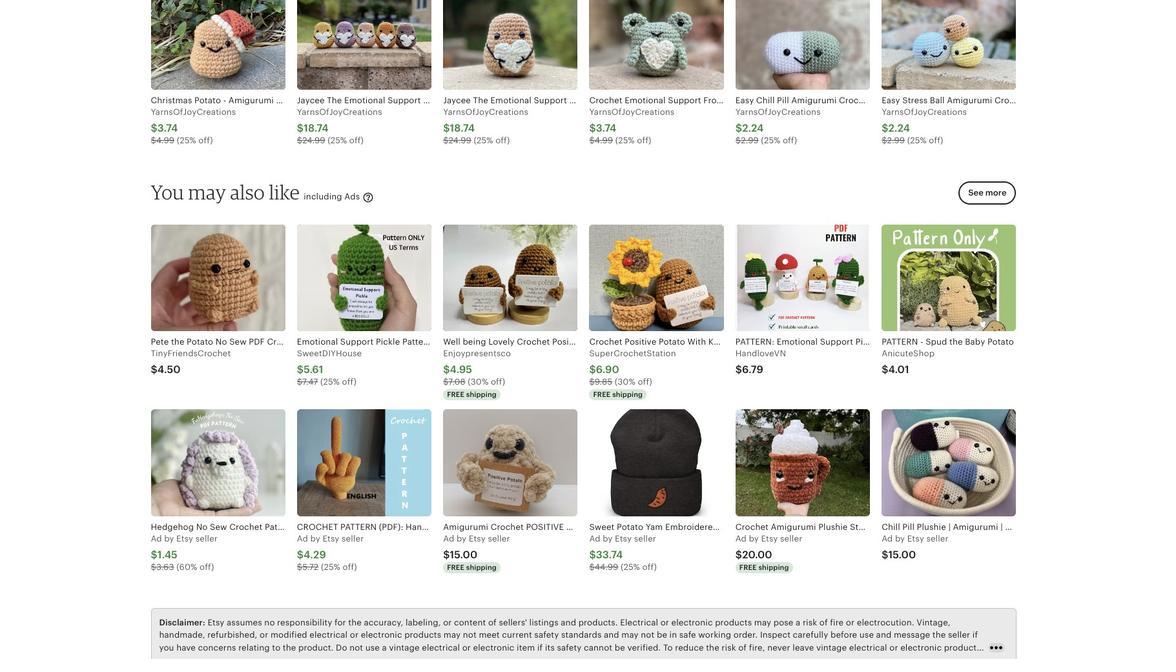 Task type: locate. For each thing, give the bounding box(es) containing it.
of up meet
[[489, 618, 497, 628]]

- right the christmas
[[223, 96, 226, 105]]

0 horizontal spatial -
[[223, 96, 226, 105]]

2 the from the left
[[473, 96, 489, 105]]

2 4.99 from the left
[[595, 136, 613, 146]]

1 horizontal spatial easy
[[882, 96, 901, 105]]

responsibility
[[277, 618, 332, 628]]

0 vertical spatial chill
[[757, 96, 775, 105]]

24.99 for second jaycee the emotional support potato plushie "image"
[[449, 136, 472, 146]]

pose
[[774, 618, 794, 628]]

shipping down 20.00
[[759, 564, 789, 572]]

see down to
[[258, 656, 273, 660]]

handlovevn
[[736, 349, 787, 359]]

0 vertical spatial use
[[860, 631, 874, 641]]

1 3.74 from the left
[[158, 122, 178, 135]]

safety down listings
[[535, 631, 559, 641]]

seller inside a d b y etsy seller $ 33.74 $ 44.99 (25% off)
[[634, 534, 657, 544]]

0 horizontal spatial 24.99
[[303, 136, 325, 146]]

pattern up anicuteshop
[[882, 337, 919, 347]]

free down 9.85
[[594, 391, 611, 398]]

free down sign
[[447, 564, 465, 572]]

not up verified.
[[641, 631, 655, 641]]

1 horizontal spatial use
[[860, 631, 874, 641]]

0 vertical spatial in
[[670, 631, 677, 641]]

never
[[768, 644, 791, 653]]

shipping down the 6.90
[[613, 391, 643, 398]]

(25% inside the "crochet emotional support frog amigurumi pdf pattern yarnsofjoycreations $ 3.74 $ 4.99 (25% off)"
[[616, 136, 635, 146]]

no
[[265, 618, 275, 628]]

4 yarnsofjoycreations from the left
[[590, 107, 675, 117]]

0 horizontal spatial 2.99
[[741, 136, 759, 146]]

1 yarnsofjoycreations from the left
[[151, 107, 236, 117]]

electrical
[[310, 631, 348, 641], [422, 644, 460, 653], [850, 644, 888, 653]]

if left 'its'
[[538, 644, 543, 653]]

0 horizontal spatial pill
[[778, 96, 790, 105]]

pattern for easy chill pill amigurumi crochet pdf pattern yarnsofjoycreations $ 2.24 $ 2.99 (25% off)
[[893, 96, 923, 105]]

seller inside a d b y etsy seller $ 1.45 $ 3.63 (60% off)
[[196, 534, 218, 544]]

etsy inside crochet pattern (pdf): hand sign amigurumi a d b y etsy seller $ 4.29 $ 5.72 (25% off)
[[323, 534, 340, 544]]

2.99 for easy stress ball amigurumi crochet pdf pattern yarnsofjoycreations $ 2.24 $ 2.99 (25% off)
[[888, 136, 905, 146]]

(25% inside 'christmas potato - amigurumi pdf pattern yarnsofjoycreations $ 3.74 $ 4.99 (25% off)'
[[177, 136, 196, 146]]

1 horizontal spatial |
[[1001, 523, 1004, 532]]

crochet
[[590, 96, 623, 105], [839, 96, 873, 105], [995, 96, 1028, 105], [267, 337, 300, 347], [736, 523, 769, 532]]

2 24.99 from the left
[[449, 136, 472, 146]]

1 b from the left
[[164, 534, 170, 544]]

etsy inside crochet amigurumi plushie stuffed animal cinnamon latte a d b y etsy seller $ 20.00 free shipping
[[762, 534, 778, 544]]

amigurumi inside chill pill plushie | amigurumi | care package a d b y etsy seller $ 15.00
[[954, 523, 999, 532]]

0 vertical spatial pattern
[[882, 337, 919, 347]]

the inside pattern - spud the baby potato anicuteshop $ 4.01
[[950, 337, 963, 347]]

pattern inside the "crochet emotional support frog amigurumi pdf pattern yarnsofjoycreations $ 3.74 $ 4.99 (25% off)"
[[791, 96, 820, 105]]

also
[[230, 180, 265, 204]]

see
[[969, 188, 984, 198], [258, 656, 273, 660]]

3.74 inside 'christmas potato - amigurumi pdf pattern yarnsofjoycreations $ 3.74 $ 4.99 (25% off)'
[[158, 122, 178, 135]]

chill right the frog
[[757, 96, 775, 105]]

1 vertical spatial pattern
[[341, 523, 377, 532]]

(25% inside crochet pattern (pdf): hand sign amigurumi a d b y etsy seller $ 4.29 $ 5.72 (25% off)
[[321, 563, 341, 573]]

| left care
[[1001, 523, 1004, 532]]

(pdf):
[[379, 523, 404, 532]]

0 horizontal spatial of
[[489, 618, 497, 628]]

verified.
[[628, 644, 661, 653]]

if
[[973, 631, 979, 641], [538, 644, 543, 653]]

d inside a d b y etsy seller $ 33.74 $ 44.99 (25% off)
[[595, 534, 601, 544]]

7.47
[[302, 378, 318, 387]]

6 b from the left
[[896, 534, 901, 544]]

6 yarnsofjoycreations from the left
[[882, 107, 968, 117]]

2 easy from the left
[[882, 96, 901, 105]]

1 vertical spatial safety
[[557, 644, 582, 653]]

1 4.99 from the left
[[156, 136, 175, 146]]

electronic down message
[[901, 644, 942, 653]]

0 vertical spatial if
[[973, 631, 979, 641]]

free down 20.00
[[740, 564, 757, 572]]

0 horizontal spatial |
[[949, 523, 951, 532]]

etsy
[[176, 534, 193, 544], [323, 534, 340, 544], [469, 534, 486, 544], [615, 534, 632, 544], [762, 534, 778, 544], [908, 534, 925, 544], [208, 618, 225, 628]]

modified
[[271, 631, 307, 641]]

3.63
[[156, 563, 174, 573]]

2 y from the left
[[316, 534, 320, 544]]

electrical down for
[[310, 631, 348, 641]]

yarnsofjoycreations inside easy stress ball amigurumi crochet pdf pattern yarnsofjoycreations $ 2.24 $ 2.99 (25% off)
[[882, 107, 968, 117]]

15.00
[[450, 549, 478, 562], [889, 549, 917, 562]]

be up to
[[657, 631, 668, 641]]

1 y from the left
[[170, 534, 174, 544]]

a inside crochet amigurumi plushie stuffed animal cinnamon latte a d b y etsy seller $ 20.00 free shipping
[[736, 534, 742, 544]]

3.74
[[158, 122, 178, 135], [596, 122, 617, 135]]

meet
[[479, 631, 500, 641]]

0 horizontal spatial 15.00
[[450, 549, 478, 562]]

2 jaycee from the left
[[443, 96, 471, 105]]

0 horizontal spatial risk
[[722, 644, 737, 653]]

1 horizontal spatial 2.24
[[889, 122, 911, 135]]

4 d from the left
[[595, 534, 601, 544]]

easy inside easy chill pill amigurumi crochet pdf pattern yarnsofjoycreations $ 2.24 $ 2.99 (25% off)
[[736, 96, 754, 105]]

stuffed
[[851, 523, 881, 532]]

yarnsofjoycreations inside the "crochet emotional support frog amigurumi pdf pattern yarnsofjoycreations $ 3.74 $ 4.99 (25% off)"
[[590, 107, 675, 117]]

1 2.24 from the left
[[743, 122, 764, 135]]

the
[[171, 337, 185, 347], [950, 337, 963, 347], [349, 618, 362, 628], [933, 631, 946, 641], [283, 644, 296, 653], [707, 644, 720, 653]]

pdf inside 'christmas potato - amigurumi pdf pattern yarnsofjoycreations $ 3.74 $ 4.99 (25% off)'
[[276, 96, 292, 105]]

(30% down the 6.90
[[615, 378, 636, 387]]

1 vertical spatial in
[[196, 656, 203, 660]]

2.99
[[741, 136, 759, 146], [888, 136, 905, 146]]

electrical down before
[[850, 644, 888, 653]]

potato
[[195, 96, 221, 105], [423, 96, 450, 105], [570, 96, 596, 105], [187, 337, 213, 347], [988, 337, 1015, 347]]

1 horizontal spatial 3.74
[[596, 122, 617, 135]]

2.24 inside easy stress ball amigurumi crochet pdf pattern yarnsofjoycreations $ 2.24 $ 2.99 (25% off)
[[889, 122, 911, 135]]

0 horizontal spatial jaycee the emotional support potato plushie image
[[297, 0, 432, 90]]

1 horizontal spatial not
[[463, 631, 477, 641]]

if right message
[[973, 631, 979, 641]]

5 y from the left
[[755, 534, 759, 544]]

electronic up safe
[[672, 618, 713, 628]]

1 horizontal spatial see
[[969, 188, 984, 198]]

use
[[860, 631, 874, 641], [366, 644, 380, 653]]

1 15.00 from the left
[[450, 549, 478, 562]]

plushie
[[452, 96, 482, 105], [599, 96, 628, 105], [819, 523, 848, 532], [917, 523, 947, 532]]

0 vertical spatial pill
[[778, 96, 790, 105]]

yarnsofjoycreations inside 'christmas potato - amigurumi pdf pattern yarnsofjoycreations $ 3.74 $ 4.99 (25% off)'
[[151, 107, 236, 117]]

2 jaycee the emotional support potato plushie image from the left
[[443, 0, 578, 90]]

and down products.
[[604, 631, 620, 641]]

2 2.99 from the left
[[888, 136, 905, 146]]

2 | from the left
[[1001, 523, 1004, 532]]

3 b from the left
[[457, 534, 462, 544]]

chill right stuffed on the right of page
[[882, 523, 901, 532]]

y inside a d b y etsy seller $ 33.74 $ 44.99 (25% off)
[[608, 534, 613, 544]]

24.99 for 2nd jaycee the emotional support potato plushie "image" from right
[[303, 136, 325, 146]]

1 horizontal spatial vintage
[[817, 644, 847, 653]]

0 horizontal spatial and
[[561, 618, 577, 628]]

| left latte
[[949, 523, 951, 532]]

vintage down before
[[817, 644, 847, 653]]

jaycee the emotional support potato plushie yarnsofjoycreations $ 18.74 $ 24.99 (25% off)
[[297, 96, 482, 146], [443, 96, 628, 146]]

free down 7.08
[[447, 391, 465, 398]]

4 y from the left
[[608, 534, 613, 544]]

1 vertical spatial chill
[[882, 523, 901, 532]]

3 support from the left
[[668, 96, 702, 105]]

shipping up content
[[467, 564, 497, 572]]

2 3.74 from the left
[[596, 122, 617, 135]]

crochet inside pete the potato no sew pdf crochet pattern tinyfriendscrochet $ 4.50
[[267, 337, 300, 347]]

2 horizontal spatial emotional
[[625, 96, 666, 105]]

the down working
[[707, 644, 720, 653]]

1 emotional from the left
[[345, 96, 386, 105]]

2 vertical spatial products
[[945, 644, 982, 653]]

1 horizontal spatial in
[[670, 631, 677, 641]]

products up order.
[[716, 618, 752, 628]]

free inside supercrochetstation $ 6.90 $ 9.85 (30% off) free shipping
[[594, 391, 611, 398]]

crochet emotional support frog amigurumi pdf pattern yarnsofjoycreations $ 3.74 $ 4.99 (25% off)
[[590, 96, 820, 146]]

0 vertical spatial -
[[223, 96, 226, 105]]

(25%
[[177, 136, 196, 146], [328, 136, 347, 146], [474, 136, 493, 146], [616, 136, 635, 146], [762, 136, 781, 146], [908, 136, 927, 146], [321, 378, 340, 387], [321, 563, 341, 573], [621, 563, 641, 573]]

2 b from the left
[[311, 534, 316, 544]]

risk up carefully
[[803, 618, 818, 628]]

fire,
[[750, 644, 766, 653]]

(30% inside supercrochetstation $ 6.90 $ 9.85 (30% off) free shipping
[[615, 378, 636, 387]]

pattern inside crochet pattern (pdf): hand sign amigurumi a d b y etsy seller $ 4.29 $ 5.72 (25% off)
[[341, 523, 377, 532]]

in up to
[[670, 631, 677, 641]]

the inside pete the potato no sew pdf crochet pattern tinyfriendscrochet $ 4.50
[[171, 337, 185, 347]]

see left more
[[969, 188, 984, 198]]

of left fire
[[820, 618, 828, 628]]

0 horizontal spatial (30%
[[468, 378, 489, 387]]

6 d from the left
[[888, 534, 893, 544]]

crochet pattern (pdf): hand sign amigurumi image
[[297, 410, 432, 517]]

$ inside handlovevn $ 6.79
[[736, 364, 743, 376]]

and up standards
[[561, 618, 577, 628]]

0 horizontal spatial emotional
[[345, 96, 386, 105]]

pattern left (pdf):
[[341, 523, 377, 532]]

supercrochetstation $ 6.90 $ 9.85 (30% off) free shipping
[[590, 349, 676, 398]]

1 horizontal spatial (30%
[[615, 378, 636, 387]]

pill down easy chill pill amigurumi crochet pdf pattern "image"
[[778, 96, 790, 105]]

0 vertical spatial be
[[657, 631, 668, 641]]

pdf for crochet emotional support frog amigurumi pdf pattern yarnsofjoycreations $ 3.74 $ 4.99 (25% off)
[[772, 96, 788, 105]]

1 vintage from the left
[[389, 644, 420, 653]]

20.00
[[743, 549, 773, 562]]

0 vertical spatial see
[[969, 188, 984, 198]]

0 horizontal spatial 2.24
[[743, 122, 764, 135]]

0 horizontal spatial pattern
[[341, 523, 377, 532]]

4.99
[[156, 136, 175, 146], [595, 136, 613, 146]]

seller inside a d b y etsy seller $ 15.00 free shipping
[[488, 534, 510, 544]]

the up the etsy's
[[283, 644, 296, 653]]

b inside a d b y etsy seller $ 1.45 $ 3.63 (60% off)
[[164, 534, 170, 544]]

1 horizontal spatial 2.99
[[888, 136, 905, 146]]

(30% down 4.95
[[468, 378, 489, 387]]

2.99 inside easy stress ball amigurumi crochet pdf pattern yarnsofjoycreations $ 2.24 $ 2.99 (25% off)
[[888, 136, 905, 146]]

off)
[[199, 136, 213, 146], [350, 136, 364, 146], [496, 136, 510, 146], [637, 136, 652, 146], [783, 136, 798, 146], [930, 136, 944, 146], [342, 378, 357, 387], [491, 378, 506, 387], [638, 378, 653, 387], [200, 563, 214, 573], [343, 563, 357, 573], [643, 563, 657, 573]]

0 horizontal spatial 18.74
[[304, 122, 329, 135]]

and down "electrocution."
[[877, 631, 892, 641]]

6 y from the left
[[901, 534, 906, 544]]

1 horizontal spatial -
[[921, 337, 924, 347]]

plugged
[[159, 656, 194, 660]]

y inside a d b y etsy seller $ 15.00 free shipping
[[462, 534, 467, 544]]

see more link
[[955, 182, 1017, 213]]

0 horizontal spatial easy
[[736, 96, 754, 105]]

a inside chill pill plushie | amigurumi | care package a d b y etsy seller $ 15.00
[[882, 534, 888, 544]]

1 horizontal spatial 15.00
[[889, 549, 917, 562]]

d inside a d b y etsy seller $ 15.00 free shipping
[[449, 534, 455, 544]]

15.00 inside a d b y etsy seller $ 15.00 free shipping
[[450, 549, 478, 562]]

1 horizontal spatial 4.99
[[595, 136, 613, 146]]

pattern inside pattern - spud the baby potato anicuteshop $ 4.01
[[882, 337, 919, 347]]

pattern
[[882, 337, 919, 347], [341, 523, 377, 532]]

0 horizontal spatial electrical
[[310, 631, 348, 641]]

5 yarnsofjoycreations from the left
[[736, 107, 821, 117]]

1 the from the left
[[327, 96, 342, 105]]

a d b y etsy seller $ 1.45 $ 3.63 (60% off)
[[151, 534, 218, 573]]

2 vintage from the left
[[817, 644, 847, 653]]

1 horizontal spatial risk
[[803, 618, 818, 628]]

1 vertical spatial products
[[405, 631, 442, 641]]

-
[[223, 96, 226, 105], [921, 337, 924, 347]]

2 horizontal spatial products
[[945, 644, 982, 653]]

electrocution.
[[857, 618, 915, 628]]

5 b from the left
[[749, 534, 755, 544]]

1 24.99 from the left
[[303, 136, 325, 146]]

1 horizontal spatial the
[[473, 96, 489, 105]]

2.24 inside easy chill pill amigurumi crochet pdf pattern yarnsofjoycreations $ 2.24 $ 2.99 (25% off)
[[743, 122, 764, 135]]

item
[[517, 644, 535, 653]]

1 horizontal spatial of
[[739, 644, 747, 653]]

pdf inside easy chill pill amigurumi crochet pdf pattern yarnsofjoycreations $ 2.24 $ 2.99 (25% off)
[[875, 96, 891, 105]]

order.
[[734, 631, 758, 641]]

0 vertical spatial risk
[[803, 618, 818, 628]]

not down content
[[463, 631, 477, 641]]

1 jaycee the emotional support potato plushie yarnsofjoycreations $ 18.74 $ 24.99 (25% off) from the left
[[297, 96, 482, 146]]

1 horizontal spatial electrical
[[422, 644, 460, 653]]

electronic down "accuracy,"
[[361, 631, 402, 641]]

amigurumi inside easy stress ball amigurumi crochet pdf pattern yarnsofjoycreations $ 2.24 $ 2.99 (25% off)
[[948, 96, 993, 105]]

0 horizontal spatial not
[[350, 644, 363, 653]]

44.99
[[595, 563, 619, 573]]

1 vertical spatial see
[[258, 656, 273, 660]]

- left spud
[[921, 337, 924, 347]]

0 horizontal spatial see
[[258, 656, 273, 660]]

1 horizontal spatial jaycee
[[443, 96, 471, 105]]

4 b from the left
[[603, 534, 609, 544]]

the up tinyfriendscrochet
[[171, 337, 185, 347]]

1 2.99 from the left
[[741, 136, 759, 146]]

(30% inside enjoypresentsco $ 4.95 $ 7.08 (30% off) free shipping
[[468, 378, 489, 387]]

yarnsofjoycreations inside easy chill pill amigurumi crochet pdf pattern yarnsofjoycreations $ 2.24 $ 2.99 (25% off)
[[736, 107, 821, 117]]

2.24 for easy chill pill amigurumi crochet pdf pattern yarnsofjoycreations $ 2.24 $ 2.99 (25% off)
[[743, 122, 764, 135]]

seller inside etsy assumes no responsibility for the accuracy, labeling, or content of sellers' listings and products. electrical or electronic products may pose a risk of fire or electrocution. vintage, handmade, refurbished, or modified electrical or electronic products may not meet current safety standards and may not be in safe working order. inspect carefully before use and message the seller if you have concerns relating to the product. do not use a vintage electrical or electronic item if its safety cannot be verified. to reduce the risk of fire, never leave vintage electrical or electronic products plugged in unattended. see etsy's
[[949, 631, 971, 641]]

free
[[447, 391, 465, 398], [594, 391, 611, 398], [447, 564, 465, 572], [740, 564, 757, 572]]

christmas
[[151, 96, 192, 105]]

2 emotional from the left
[[491, 96, 532, 105]]

product.
[[299, 644, 334, 653]]

3 d from the left
[[449, 534, 455, 544]]

sweet potato yam embroidered beanie, handmade cuffed knit unisex slouchy adult winter hat cap gift image
[[590, 410, 724, 517]]

$ inside pattern - spud the baby potato anicuteshop $ 4.01
[[882, 364, 889, 376]]

crochet positive potato with knitted flowers pot-handmade crochet decorations-pick me up gift-caring gift-crochet flowers decor image
[[590, 225, 724, 332]]

1 vertical spatial pill
[[903, 523, 915, 532]]

the down vintage,
[[933, 631, 946, 641]]

yarnsofjoycreations
[[151, 107, 236, 117], [297, 107, 382, 117], [443, 107, 529, 117], [590, 107, 675, 117], [736, 107, 821, 117], [882, 107, 968, 117]]

1 vertical spatial risk
[[722, 644, 737, 653]]

amigurumi inside crochet amigurumi plushie stuffed animal cinnamon latte a d b y etsy seller $ 20.00 free shipping
[[771, 523, 817, 532]]

christmas potato - amigurumi pdf pattern image
[[151, 0, 286, 90]]

may
[[188, 180, 226, 204], [755, 618, 772, 628], [444, 631, 461, 641], [622, 631, 639, 641]]

chill
[[757, 96, 775, 105], [882, 523, 901, 532]]

(25% inside sweetdiyhouse $ 5.61 $ 7.47 (25% off)
[[321, 378, 340, 387]]

3 y from the left
[[462, 534, 467, 544]]

off) inside enjoypresentsco $ 4.95 $ 7.08 (30% off) free shipping
[[491, 378, 506, 387]]

labeling,
[[406, 618, 441, 628]]

products down labeling,
[[405, 631, 442, 641]]

safety down standards
[[557, 644, 582, 653]]

0 horizontal spatial support
[[388, 96, 421, 105]]

accuracy,
[[364, 618, 404, 628]]

inspect
[[761, 631, 791, 641]]

electrical down labeling,
[[422, 644, 460, 653]]

2 support from the left
[[534, 96, 567, 105]]

use down "accuracy,"
[[366, 644, 380, 653]]

be right cannot on the right of page
[[615, 644, 626, 653]]

pdf for pete the potato no sew pdf crochet pattern tinyfriendscrochet $ 4.50
[[249, 337, 265, 347]]

1 horizontal spatial support
[[534, 96, 567, 105]]

etsy inside a d b y etsy seller $ 33.74 $ 44.99 (25% off)
[[615, 534, 632, 544]]

1 d from the left
[[157, 534, 162, 544]]

0 horizontal spatial vintage
[[389, 644, 420, 653]]

hand
[[406, 523, 428, 532]]

1 horizontal spatial chill
[[882, 523, 901, 532]]

easy right the frog
[[736, 96, 754, 105]]

15.00 inside chill pill plushie | amigurumi | care package a d b y etsy seller $ 15.00
[[889, 549, 917, 562]]

2 jaycee the emotional support potato plushie yarnsofjoycreations $ 18.74 $ 24.99 (25% off) from the left
[[443, 96, 628, 146]]

1 horizontal spatial jaycee the emotional support potato plushie image
[[443, 0, 578, 90]]

shipping down 4.95
[[467, 391, 497, 398]]

2.24
[[743, 122, 764, 135], [889, 122, 911, 135]]

disclaimer:
[[159, 618, 205, 628]]

chill inside chill pill plushie | amigurumi | care package a d b y etsy seller $ 15.00
[[882, 523, 901, 532]]

not right the do
[[350, 644, 363, 653]]

in down 'concerns'
[[196, 656, 203, 660]]

frog
[[704, 96, 723, 105]]

products down vintage,
[[945, 644, 982, 653]]

4.99 inside the "crochet emotional support frog amigurumi pdf pattern yarnsofjoycreations $ 3.74 $ 4.99 (25% off)"
[[595, 136, 613, 146]]

2.99 for easy chill pill amigurumi crochet pdf pattern yarnsofjoycreations $ 2.24 $ 2.99 (25% off)
[[741, 136, 759, 146]]

0 horizontal spatial 3.74
[[158, 122, 178, 135]]

1 (30% from the left
[[468, 378, 489, 387]]

2 (30% from the left
[[615, 378, 636, 387]]

the left the baby on the right of the page
[[950, 337, 963, 347]]

0 horizontal spatial chill
[[757, 96, 775, 105]]

concerns
[[198, 644, 236, 653]]

(25% inside easy stress ball amigurumi crochet pdf pattern yarnsofjoycreations $ 2.24 $ 2.99 (25% off)
[[908, 136, 927, 146]]

d inside a d b y etsy seller $ 1.45 $ 3.63 (60% off)
[[157, 534, 162, 544]]

pill right stuffed on the right of page
[[903, 523, 915, 532]]

support
[[388, 96, 421, 105], [534, 96, 567, 105], [668, 96, 702, 105]]

1 horizontal spatial products
[[716, 618, 752, 628]]

plushie inside chill pill plushie | amigurumi | care package a d b y etsy seller $ 15.00
[[917, 523, 947, 532]]

3 emotional from the left
[[625, 96, 666, 105]]

0 horizontal spatial be
[[615, 644, 626, 653]]

0 horizontal spatial the
[[327, 96, 342, 105]]

shipping inside crochet amigurumi plushie stuffed animal cinnamon latte a d b y etsy seller $ 20.00 free shipping
[[759, 564, 789, 572]]

0 horizontal spatial jaycee
[[297, 96, 325, 105]]

off) inside easy chill pill amigurumi crochet pdf pattern yarnsofjoycreations $ 2.24 $ 2.99 (25% off)
[[783, 136, 798, 146]]

electrical
[[621, 618, 659, 628]]

1 horizontal spatial 24.99
[[449, 136, 472, 146]]

seller inside crochet pattern (pdf): hand sign amigurumi a d b y etsy seller $ 4.29 $ 5.72 (25% off)
[[342, 534, 364, 544]]

easy inside easy stress ball amigurumi crochet pdf pattern yarnsofjoycreations $ 2.24 $ 2.99 (25% off)
[[882, 96, 901, 105]]

potato inside pete the potato no sew pdf crochet pattern tinyfriendscrochet $ 4.50
[[187, 337, 213, 347]]

y inside chill pill plushie | amigurumi | care package a d b y etsy seller $ 15.00
[[901, 534, 906, 544]]

2 horizontal spatial support
[[668, 96, 702, 105]]

0 horizontal spatial in
[[196, 656, 203, 660]]

1 horizontal spatial pill
[[903, 523, 915, 532]]

1 vertical spatial -
[[921, 337, 924, 347]]

pete the potato no sew pdf crochet pattern image
[[151, 225, 286, 332]]

- inside 'christmas potato - amigurumi pdf pattern yarnsofjoycreations $ 3.74 $ 4.99 (25% off)'
[[223, 96, 226, 105]]

jaycee the emotional support potato plushie image
[[297, 0, 432, 90], [443, 0, 578, 90]]

use down "electrocution."
[[860, 631, 874, 641]]

1 horizontal spatial 18.74
[[450, 122, 475, 135]]

1 jaycee from the left
[[297, 96, 325, 105]]

like
[[269, 180, 300, 204]]

(25% inside easy chill pill amigurumi crochet pdf pattern yarnsofjoycreations $ 2.24 $ 2.99 (25% off)
[[762, 136, 781, 146]]

1 vertical spatial use
[[366, 644, 380, 653]]

do
[[336, 644, 347, 653]]

1 horizontal spatial emotional
[[491, 96, 532, 105]]

2 d from the left
[[303, 534, 308, 544]]

easy left stress
[[882, 96, 901, 105]]

in
[[670, 631, 677, 641], [196, 656, 203, 660]]

5 d from the left
[[742, 534, 747, 544]]

you may also like including ads
[[151, 180, 363, 204]]

vintage down labeling,
[[389, 644, 420, 653]]

of down order.
[[739, 644, 747, 653]]

crochet emotional support frog amigurumi pdf pattern image
[[590, 0, 724, 90]]

2 18.74 from the left
[[450, 122, 475, 135]]

1 easy from the left
[[736, 96, 754, 105]]

1 horizontal spatial pattern
[[882, 337, 919, 347]]

1 | from the left
[[949, 523, 951, 532]]

working
[[699, 631, 732, 641]]

pattern inside easy chill pill amigurumi crochet pdf pattern yarnsofjoycreations $ 2.24 $ 2.99 (25% off)
[[893, 96, 923, 105]]

2 15.00 from the left
[[889, 549, 917, 562]]

easy for easy chill pill amigurumi crochet pdf pattern yarnsofjoycreations $ 2.24 $ 2.99 (25% off)
[[736, 96, 754, 105]]

you
[[159, 644, 174, 653]]

shipping inside enjoypresentsco $ 4.95 $ 7.08 (30% off) free shipping
[[467, 391, 497, 398]]

d
[[157, 534, 162, 544], [303, 534, 308, 544], [449, 534, 455, 544], [595, 534, 601, 544], [742, 534, 747, 544], [888, 534, 893, 544]]

0 horizontal spatial 4.99
[[156, 136, 175, 146]]

free inside crochet amigurumi plushie stuffed animal cinnamon latte a d b y etsy seller $ 20.00 free shipping
[[740, 564, 757, 572]]

1 18.74 from the left
[[304, 122, 329, 135]]

not
[[463, 631, 477, 641], [641, 631, 655, 641], [350, 644, 363, 653]]

0 horizontal spatial if
[[538, 644, 543, 653]]

1 horizontal spatial be
[[657, 631, 668, 641]]

$ inside a d b y etsy seller $ 15.00 free shipping
[[443, 549, 450, 562]]

may right you
[[188, 180, 226, 204]]

3.74 inside the "crochet emotional support frog amigurumi pdf pattern yarnsofjoycreations $ 3.74 $ 4.99 (25% off)"
[[596, 122, 617, 135]]

2 2.24 from the left
[[889, 122, 911, 135]]

risk down working
[[722, 644, 737, 653]]



Task type: describe. For each thing, give the bounding box(es) containing it.
message
[[894, 631, 931, 641]]

easy chill pill amigurumi crochet pdf pattern image
[[736, 0, 871, 90]]

current
[[502, 631, 532, 641]]

crochet amigurumi plushie stuffed animal cinnamon latte a d b y etsy seller $ 20.00 free shipping
[[736, 523, 979, 572]]

4.95
[[450, 364, 473, 376]]

safe
[[680, 631, 697, 641]]

baby
[[966, 337, 986, 347]]

electronic down meet
[[473, 644, 515, 653]]

off) inside a d b y etsy seller $ 33.74 $ 44.99 (25% off)
[[643, 563, 657, 573]]

5.61
[[304, 364, 323, 376]]

potato inside pattern - spud the baby potato anicuteshop $ 4.01
[[988, 337, 1015, 347]]

seller inside chill pill plushie | amigurumi | care package a d b y etsy seller $ 15.00
[[927, 534, 949, 544]]

more
[[986, 188, 1007, 198]]

emotional inside the "crochet emotional support frog amigurumi pdf pattern yarnsofjoycreations $ 3.74 $ 4.99 (25% off)"
[[625, 96, 666, 105]]

a inside crochet pattern (pdf): hand sign amigurumi a d b y etsy seller $ 4.29 $ 5.72 (25% off)
[[297, 534, 303, 544]]

5.72
[[303, 563, 319, 573]]

pattern for crochet emotional support frog amigurumi pdf pattern yarnsofjoycreations $ 3.74 $ 4.99 (25% off)
[[791, 96, 820, 105]]

easy stress ball amigurumi crochet pdf pattern yarnsofjoycreations $ 2.24 $ 2.99 (25% off)
[[882, 96, 1078, 146]]

b inside a d b y etsy seller $ 15.00 free shipping
[[457, 534, 462, 544]]

off) inside the "crochet emotional support frog amigurumi pdf pattern yarnsofjoycreations $ 3.74 $ 4.99 (25% off)"
[[637, 136, 652, 146]]

potato inside 'christmas potato - amigurumi pdf pattern yarnsofjoycreations $ 3.74 $ 4.99 (25% off)'
[[195, 96, 221, 105]]

see inside button
[[969, 188, 984, 198]]

latte
[[958, 523, 979, 532]]

supercrochetstation
[[590, 349, 676, 359]]

easy for easy stress ball amigurumi crochet pdf pattern yarnsofjoycreations $ 2.24 $ 2.99 (25% off)
[[882, 96, 901, 105]]

crochet inside easy stress ball amigurumi crochet pdf pattern yarnsofjoycreations $ 2.24 $ 2.99 (25% off)
[[995, 96, 1028, 105]]

shipping inside supercrochetstation $ 6.90 $ 9.85 (30% off) free shipping
[[613, 391, 643, 398]]

amigurumi inside 'christmas potato - amigurumi pdf pattern yarnsofjoycreations $ 3.74 $ 4.99 (25% off)'
[[229, 96, 274, 105]]

1 vertical spatial if
[[538, 644, 543, 653]]

(60%
[[177, 563, 197, 573]]

1 support from the left
[[388, 96, 421, 105]]

d inside crochet pattern (pdf): hand sign amigurumi a d b y etsy seller $ 4.29 $ 5.72 (25% off)
[[303, 534, 308, 544]]

b inside chill pill plushie | amigurumi | care package a d b y etsy seller $ 15.00
[[896, 534, 901, 544]]

amigurumi inside the "crochet emotional support frog amigurumi pdf pattern yarnsofjoycreations $ 3.74 $ 4.99 (25% off)"
[[725, 96, 770, 105]]

off) inside supercrochetstation $ 6.90 $ 9.85 (30% off) free shipping
[[638, 378, 653, 387]]

etsy inside a d b y etsy seller $ 15.00 free shipping
[[469, 534, 486, 544]]

crochet
[[297, 523, 338, 532]]

crochet inside crochet amigurumi plushie stuffed animal cinnamon latte a d b y etsy seller $ 20.00 free shipping
[[736, 523, 769, 532]]

enjoypresentsco
[[443, 349, 511, 359]]

off) inside sweetdiyhouse $ 5.61 $ 7.47 (25% off)
[[342, 378, 357, 387]]

1 horizontal spatial if
[[973, 631, 979, 641]]

tinyfriendscrochet
[[151, 349, 231, 359]]

standards
[[562, 631, 602, 641]]

(25% inside a d b y etsy seller $ 33.74 $ 44.99 (25% off)
[[621, 563, 641, 573]]

carefully
[[793, 631, 829, 641]]

crochet inside the "crochet emotional support frog amigurumi pdf pattern yarnsofjoycreations $ 3.74 $ 4.99 (25% off)"
[[590, 96, 623, 105]]

off) inside a d b y etsy seller $ 1.45 $ 3.63 (60% off)
[[200, 563, 214, 573]]

no
[[216, 337, 227, 347]]

pill inside easy chill pill amigurumi crochet pdf pattern yarnsofjoycreations $ 2.24 $ 2.99 (25% off)
[[778, 96, 790, 105]]

pdf for easy stress ball amigurumi crochet pdf pattern yarnsofjoycreations $ 2.24 $ 2.99 (25% off)
[[1031, 96, 1046, 105]]

free inside enjoypresentsco $ 4.95 $ 7.08 (30% off) free shipping
[[447, 391, 465, 398]]

emotional support pickle pattern, us english terms, handmade christmas gift, crochet cucumber with positive affirmation, kind of a big dill image
[[297, 225, 432, 332]]

etsy inside a d b y etsy seller $ 1.45 $ 3.63 (60% off)
[[176, 534, 193, 544]]

pattern: emotional support pickle, positive potato, big fan mushroom crochet, cute home decor, office decors, printable cards, gifts tag image
[[736, 225, 871, 332]]

refurbished,
[[208, 631, 258, 641]]

may up inspect
[[755, 618, 772, 628]]

1 jaycee the emotional support potato plushie image from the left
[[297, 0, 432, 90]]

1.45
[[158, 549, 178, 562]]

chill pill plushie | amigurumi | care package image
[[882, 410, 1017, 517]]

1 vertical spatial be
[[615, 644, 626, 653]]

6.90
[[596, 364, 620, 376]]

amigurumi inside crochet pattern (pdf): hand sign amigurumi a d b y etsy seller $ 4.29 $ 5.72 (25% off)
[[451, 523, 496, 532]]

sew
[[230, 337, 247, 347]]

handlovevn $ 6.79
[[736, 349, 787, 376]]

y inside a d b y etsy seller $ 1.45 $ 3.63 (60% off)
[[170, 534, 174, 544]]

spud
[[926, 337, 948, 347]]

the right for
[[349, 618, 362, 628]]

its
[[545, 644, 555, 653]]

0 vertical spatial products
[[716, 618, 752, 628]]

y inside crochet pattern (pdf): hand sign amigurumi a d b y etsy seller $ 4.29 $ 5.72 (25% off)
[[316, 534, 320, 544]]

pattern - spud the baby potato image
[[882, 225, 1017, 332]]

leave
[[793, 644, 815, 653]]

a d b y etsy seller $ 15.00 free shipping
[[443, 534, 510, 572]]

plushie inside crochet amigurumi plushie stuffed animal cinnamon latte a d b y etsy seller $ 20.00 free shipping
[[819, 523, 848, 532]]

easy stress ball amigurumi crochet pdf pattern image
[[882, 0, 1017, 90]]

products.
[[579, 618, 618, 628]]

animal
[[883, 523, 911, 532]]

enjoypresentsco $ 4.95 $ 7.08 (30% off) free shipping
[[443, 349, 511, 398]]

off) inside easy stress ball amigurumi crochet pdf pattern yarnsofjoycreations $ 2.24 $ 2.99 (25% off)
[[930, 136, 944, 146]]

to
[[664, 644, 673, 653]]

0 horizontal spatial use
[[366, 644, 380, 653]]

pattern inside 'christmas potato - amigurumi pdf pattern yarnsofjoycreations $ 3.74 $ 4.99 (25% off)'
[[294, 96, 324, 105]]

(30% for 6.90
[[615, 378, 636, 387]]

jaycee for second jaycee the emotional support potato plushie "image"
[[443, 96, 471, 105]]

1 horizontal spatial and
[[604, 631, 620, 641]]

assumes
[[227, 618, 262, 628]]

b inside crochet amigurumi plushie stuffed animal cinnamon latte a d b y etsy seller $ 20.00 free shipping
[[749, 534, 755, 544]]

amigurumi crochet positive potato - emotional support potato - plushie stuffed toy - hand made stuffie image
[[443, 410, 578, 517]]

33.74
[[596, 549, 623, 562]]

a inside a d b y etsy seller $ 15.00 free shipping
[[443, 534, 449, 544]]

$ inside crochet amigurumi plushie stuffed animal cinnamon latte a d b y etsy seller $ 20.00 free shipping
[[736, 549, 743, 562]]

before
[[831, 631, 858, 641]]

ads
[[345, 192, 360, 202]]

(30% for 4.95
[[468, 378, 489, 387]]

2 horizontal spatial electrical
[[850, 644, 888, 653]]

2 horizontal spatial not
[[641, 631, 655, 641]]

chill inside easy chill pill amigurumi crochet pdf pattern yarnsofjoycreations $ 2.24 $ 2.99 (25% off)
[[757, 96, 775, 105]]

pete the potato no sew pdf crochet pattern tinyfriendscrochet $ 4.50
[[151, 337, 332, 376]]

chill pill plushie | amigurumi | care package a d b y etsy seller $ 15.00
[[882, 523, 1062, 562]]

4.50
[[158, 364, 181, 376]]

vintage,
[[917, 618, 951, 628]]

anicuteshop
[[882, 349, 935, 359]]

d inside crochet amigurumi plushie stuffed animal cinnamon latte a d b y etsy seller $ 20.00 free shipping
[[742, 534, 747, 544]]

crochet pattern (pdf): hand sign amigurumi a d b y etsy seller $ 4.29 $ 5.72 (25% off)
[[297, 523, 496, 573]]

crochet amigurumi plushie stuffed animal cinnamon latte image
[[736, 410, 871, 517]]

shipping inside a d b y etsy seller $ 15.00 free shipping
[[467, 564, 497, 572]]

etsy assumes no responsibility for the accuracy, labeling, or content of sellers' listings and products. electrical or electronic products may pose a risk of fire or electrocution. vintage, handmade, refurbished, or modified electrical or electronic products may not meet current safety standards and may not be in safe working order. inspect carefully before use and message the seller if you have concerns relating to the product. do not use a vintage electrical or electronic item if its safety cannot be verified. to reduce the risk of fire, never leave vintage electrical or electronic products plugged in unattended. see etsy's
[[159, 618, 982, 660]]

0 vertical spatial safety
[[535, 631, 559, 641]]

have
[[177, 644, 196, 653]]

a inside a d b y etsy seller $ 1.45 $ 3.63 (60% off)
[[151, 534, 157, 544]]

may down electrical
[[622, 631, 639, 641]]

reduce
[[675, 644, 704, 653]]

to
[[272, 644, 281, 653]]

jaycee for 2nd jaycee the emotional support potato plushie "image" from right
[[297, 96, 325, 105]]

including
[[304, 192, 342, 202]]

sellers'
[[499, 618, 527, 628]]

pattern for easy stress ball amigurumi crochet pdf pattern yarnsofjoycreations $ 2.24 $ 2.99 (25% off)
[[1049, 96, 1078, 105]]

etsy inside etsy assumes no responsibility for the accuracy, labeling, or content of sellers' listings and products. electrical or electronic products may pose a risk of fire or electrocution. vintage, handmade, refurbished, or modified electrical or electronic products may not meet current safety standards and may not be in safe working order. inspect carefully before use and message the seller if you have concerns relating to the product. do not use a vintage electrical or electronic item if its safety cannot be verified. to reduce the risk of fire, never leave vintage electrical or electronic products plugged in unattended. see etsy's
[[208, 618, 225, 628]]

free inside a d b y etsy seller $ 15.00 free shipping
[[447, 564, 465, 572]]

b inside a d b y etsy seller $ 33.74 $ 44.99 (25% off)
[[603, 534, 609, 544]]

listings
[[530, 618, 559, 628]]

etsy inside chill pill plushie | amigurumi | care package a d b y etsy seller $ 15.00
[[908, 534, 925, 544]]

a inside a d b y etsy seller $ 33.74 $ 44.99 (25% off)
[[590, 534, 596, 544]]

- inside pattern - spud the baby potato anicuteshop $ 4.01
[[921, 337, 924, 347]]

care
[[1006, 523, 1025, 532]]

b inside crochet pattern (pdf): hand sign amigurumi a d b y etsy seller $ 4.29 $ 5.72 (25% off)
[[311, 534, 316, 544]]

y inside crochet amigurumi plushie stuffed animal cinnamon latte a d b y etsy seller $ 20.00 free shipping
[[755, 534, 759, 544]]

2.24 for easy stress ball amigurumi crochet pdf pattern yarnsofjoycreations $ 2.24 $ 2.99 (25% off)
[[889, 122, 911, 135]]

amigurumi inside easy chill pill amigurumi crochet pdf pattern yarnsofjoycreations $ 2.24 $ 2.99 (25% off)
[[792, 96, 837, 105]]

4.01
[[889, 364, 910, 376]]

pill inside chill pill plushie | amigurumi | care package a d b y etsy seller $ 15.00
[[903, 523, 915, 532]]

package
[[1027, 523, 1062, 532]]

christmas potato - amigurumi pdf pattern yarnsofjoycreations $ 3.74 $ 4.99 (25% off)
[[151, 96, 324, 146]]

pdf for easy chill pill amigurumi crochet pdf pattern yarnsofjoycreations $ 2.24 $ 2.99 (25% off)
[[875, 96, 891, 105]]

ball
[[931, 96, 945, 105]]

off) inside 'christmas potato - amigurumi pdf pattern yarnsofjoycreations $ 3.74 $ 4.99 (25% off)'
[[199, 136, 213, 146]]

sweetdiyhouse $ 5.61 $ 7.47 (25% off)
[[297, 349, 362, 387]]

2 horizontal spatial and
[[877, 631, 892, 641]]

crochet inside easy chill pill amigurumi crochet pdf pattern yarnsofjoycreations $ 2.24 $ 2.99 (25% off)
[[839, 96, 873, 105]]

3 yarnsofjoycreations from the left
[[443, 107, 529, 117]]

2 yarnsofjoycreations from the left
[[297, 107, 382, 117]]

7.08
[[449, 378, 466, 387]]

see more button
[[959, 182, 1017, 205]]

cannot
[[584, 644, 613, 653]]

$ inside pete the potato no sew pdf crochet pattern tinyfriendscrochet $ 4.50
[[151, 364, 158, 376]]

you
[[151, 180, 184, 204]]

unattended.
[[206, 656, 256, 660]]

4.99 inside 'christmas potato - amigurumi pdf pattern yarnsofjoycreations $ 3.74 $ 4.99 (25% off)'
[[156, 136, 175, 146]]

pete
[[151, 337, 169, 347]]

4.29
[[304, 549, 326, 562]]

0 horizontal spatial products
[[405, 631, 442, 641]]

hedgehog no sew crochet pattern, no sew amigurumi crochet patterns, crochet pattern, plushie pattern image
[[151, 410, 286, 517]]

cinnamon
[[914, 523, 956, 532]]

$ inside chill pill plushie | amigurumi | care package a d b y etsy seller $ 15.00
[[882, 549, 889, 562]]

6.79
[[743, 364, 764, 376]]

stress
[[903, 96, 928, 105]]

d inside chill pill plushie | amigurumi | care package a d b y etsy seller $ 15.00
[[888, 534, 893, 544]]

for
[[335, 618, 346, 628]]

pattern inside pete the potato no sew pdf crochet pattern tinyfriendscrochet $ 4.50
[[303, 337, 332, 347]]

2 horizontal spatial of
[[820, 618, 828, 628]]

well being lovely crochet positive potato decor-lucky tiny crochet decoration with letters-school bag doll pendant-car dashboard decor image
[[443, 225, 578, 332]]

see inside etsy assumes no responsibility for the accuracy, labeling, or content of sellers' listings and products. electrical or electronic products may pose a risk of fire or electrocution. vintage, handmade, refurbished, or modified electrical or electronic products may not meet current safety standards and may not be in safe working order. inspect carefully before use and message the seller if you have concerns relating to the product. do not use a vintage electrical or electronic item if its safety cannot be verified. to reduce the risk of fire, never leave vintage electrical or electronic products plugged in unattended. see etsy's
[[258, 656, 273, 660]]

may down content
[[444, 631, 461, 641]]

etsy's
[[276, 656, 299, 660]]

9.85
[[595, 378, 613, 387]]

see more
[[969, 188, 1007, 198]]

a d b y etsy seller $ 33.74 $ 44.99 (25% off)
[[590, 534, 657, 573]]



Task type: vqa. For each thing, say whether or not it's contained in the screenshot.
'off)'
yes



